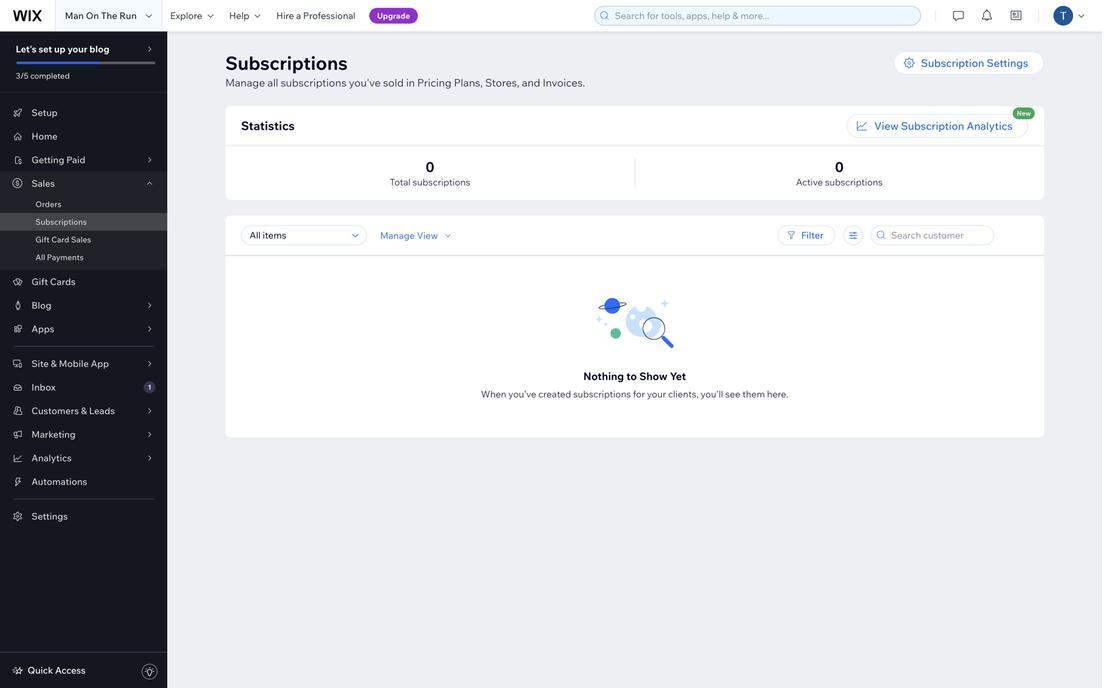 Task type: describe. For each thing, give the bounding box(es) containing it.
apps button
[[0, 318, 167, 341]]

gift card sales link
[[0, 231, 167, 249]]

site
[[31, 358, 49, 370]]

when
[[481, 389, 506, 400]]

total
[[390, 176, 411, 188]]

Search customer field
[[887, 226, 990, 245]]

here.
[[767, 389, 788, 400]]

subscriptions for subscriptions
[[35, 217, 87, 227]]

orders
[[35, 199, 61, 209]]

upgrade
[[377, 11, 410, 21]]

hire a professional link
[[268, 0, 363, 31]]

man on the run
[[65, 10, 137, 21]]

view inside popup button
[[417, 230, 438, 241]]

gift for gift card sales
[[35, 235, 50, 245]]

statistics
[[241, 118, 295, 133]]

plans,
[[454, 76, 483, 89]]

quick access
[[28, 665, 86, 677]]

3/5 completed
[[16, 71, 70, 81]]

let's
[[16, 43, 36, 55]]

manage view
[[380, 230, 438, 241]]

active
[[796, 176, 823, 188]]

nothing to show yet when you've created subscriptions for your clients, you'll see them here.
[[481, 370, 788, 400]]

automations link
[[0, 470, 167, 494]]

to
[[626, 370, 637, 383]]

yet
[[670, 370, 686, 383]]

them
[[743, 389, 765, 400]]

filter button
[[778, 226, 836, 245]]

let's set up your blog
[[16, 43, 109, 55]]

for
[[633, 389, 645, 400]]

quick access button
[[12, 665, 86, 677]]

site & mobile app
[[31, 358, 109, 370]]

in
[[406, 76, 415, 89]]

home link
[[0, 125, 167, 148]]

a
[[296, 10, 301, 21]]

paid
[[66, 154, 85, 166]]

inbox
[[31, 382, 56, 393]]

quick
[[28, 665, 53, 677]]

created
[[538, 389, 571, 400]]

gift cards link
[[0, 270, 167, 294]]

analytics inside dropdown button
[[31, 453, 72, 464]]

see
[[725, 389, 740, 400]]

customers & leads button
[[0, 400, 167, 423]]

up
[[54, 43, 66, 55]]

0 active subscriptions
[[796, 158, 883, 188]]

manage inside subscriptions manage all subscriptions you've sold in pricing plans, stores, and invoices.
[[225, 76, 265, 89]]

customers & leads
[[31, 405, 115, 417]]

blog button
[[0, 294, 167, 318]]

all payments
[[35, 253, 84, 262]]

payments
[[47, 253, 84, 262]]

view subscription analytics button
[[847, 114, 1028, 138]]

you've inside subscriptions manage all subscriptions you've sold in pricing plans, stores, and invoices.
[[349, 76, 381, 89]]

all payments link
[[0, 249, 167, 266]]

Unsaved view field
[[246, 226, 348, 245]]

subscriptions inside subscriptions manage all subscriptions you've sold in pricing plans, stores, and invoices.
[[281, 76, 347, 89]]

subscriptions inside nothing to show yet when you've created subscriptions for your clients, you'll see them here.
[[573, 389, 631, 400]]

professional
[[303, 10, 356, 21]]

the
[[101, 10, 117, 21]]

and
[[522, 76, 540, 89]]

sales button
[[0, 172, 167, 196]]

1 vertical spatial sales
[[71, 235, 91, 245]]

orders link
[[0, 196, 167, 213]]

getting paid button
[[0, 148, 167, 172]]

clients,
[[668, 389, 699, 400]]

getting paid
[[31, 154, 85, 166]]

gift card sales
[[35, 235, 91, 245]]

blog
[[89, 43, 109, 55]]

getting
[[31, 154, 64, 166]]

filter
[[801, 230, 824, 241]]

your inside sidebar element
[[68, 43, 87, 55]]

run
[[119, 10, 137, 21]]

site & mobile app button
[[0, 352, 167, 376]]



Task type: locate. For each thing, give the bounding box(es) containing it.
your right for
[[647, 389, 666, 400]]

0 total subscriptions
[[390, 158, 470, 188]]

subscriptions inside sidebar element
[[35, 217, 87, 227]]

1 vertical spatial settings
[[31, 511, 68, 523]]

access
[[55, 665, 86, 677]]

0 vertical spatial subscription
[[921, 56, 984, 70]]

subscriptions inside 0 active subscriptions
[[825, 176, 883, 188]]

1 horizontal spatial &
[[81, 405, 87, 417]]

gift for gift cards
[[31, 276, 48, 288]]

on
[[86, 10, 99, 21]]

& right site
[[51, 358, 57, 370]]

1 vertical spatial subscriptions
[[35, 217, 87, 227]]

subscriptions down nothing in the bottom of the page
[[573, 389, 631, 400]]

0 horizontal spatial subscriptions
[[35, 217, 87, 227]]

manage down total
[[380, 230, 415, 241]]

0 vertical spatial manage
[[225, 76, 265, 89]]

you'll
[[701, 389, 723, 400]]

invoices.
[[543, 76, 585, 89]]

all
[[35, 253, 45, 262]]

1
[[148, 383, 151, 392]]

upgrade button
[[369, 8, 418, 24]]

hire a professional
[[276, 10, 356, 21]]

app
[[91, 358, 109, 370]]

sales
[[31, 178, 55, 189], [71, 235, 91, 245]]

1 vertical spatial gift
[[31, 276, 48, 288]]

0 horizontal spatial 0
[[426, 158, 434, 176]]

marketing
[[31, 429, 76, 441]]

leads
[[89, 405, 115, 417]]

you've inside nothing to show yet when you've created subscriptions for your clients, you'll see them here.
[[508, 389, 536, 400]]

1 vertical spatial you've
[[508, 389, 536, 400]]

explore
[[170, 10, 202, 21]]

1 horizontal spatial sales
[[71, 235, 91, 245]]

you've left sold
[[349, 76, 381, 89]]

your
[[68, 43, 87, 55], [647, 389, 666, 400]]

customers
[[31, 405, 79, 417]]

analytics
[[967, 119, 1013, 133], [31, 453, 72, 464]]

view inside button
[[874, 119, 899, 133]]

subscriptions inside subscriptions manage all subscriptions you've sold in pricing plans, stores, and invoices.
[[225, 52, 348, 74]]

0 vertical spatial &
[[51, 358, 57, 370]]

0 horizontal spatial view
[[417, 230, 438, 241]]

man
[[65, 10, 84, 21]]

subscriptions manage all subscriptions you've sold in pricing plans, stores, and invoices.
[[225, 52, 585, 89]]

sales inside "dropdown button"
[[31, 178, 55, 189]]

settings inside button
[[987, 56, 1028, 70]]

1 horizontal spatial 0
[[835, 158, 844, 176]]

cards
[[50, 276, 76, 288]]

0 horizontal spatial your
[[68, 43, 87, 55]]

analytics button
[[0, 447, 167, 470]]

subscription inside button
[[901, 119, 964, 133]]

sold
[[383, 76, 404, 89]]

0 inside 0 active subscriptions
[[835, 158, 844, 176]]

settings inside sidebar element
[[31, 511, 68, 523]]

gift
[[35, 235, 50, 245], [31, 276, 48, 288]]

help
[[229, 10, 249, 21]]

sidebar element
[[0, 31, 167, 689]]

1 horizontal spatial analytics
[[967, 119, 1013, 133]]

analytics down marketing
[[31, 453, 72, 464]]

settings link
[[0, 505, 167, 529]]

subscriptions right active
[[825, 176, 883, 188]]

you've right when
[[508, 389, 536, 400]]

setup
[[31, 107, 58, 118]]

0
[[426, 158, 434, 176], [835, 158, 844, 176]]

completed
[[30, 71, 70, 81]]

blog
[[31, 300, 51, 311]]

1 horizontal spatial view
[[874, 119, 899, 133]]

1 horizontal spatial your
[[647, 389, 666, 400]]

marketing button
[[0, 423, 167, 447]]

1 vertical spatial subscription
[[901, 119, 964, 133]]

0 horizontal spatial sales
[[31, 178, 55, 189]]

card
[[51, 235, 69, 245]]

mobile
[[59, 358, 89, 370]]

&
[[51, 358, 57, 370], [81, 405, 87, 417]]

setup link
[[0, 101, 167, 125]]

subscription
[[921, 56, 984, 70], [901, 119, 964, 133]]

help button
[[221, 0, 268, 31]]

& for site
[[51, 358, 57, 370]]

subscription settings button
[[894, 51, 1044, 75]]

1 vertical spatial analytics
[[31, 453, 72, 464]]

your right up
[[68, 43, 87, 55]]

analytics down subscription settings
[[967, 119, 1013, 133]]

1 horizontal spatial subscriptions
[[225, 52, 348, 74]]

set
[[39, 43, 52, 55]]

0 horizontal spatial you've
[[349, 76, 381, 89]]

gift left "card"
[[35, 235, 50, 245]]

0 inside 0 total subscriptions
[[426, 158, 434, 176]]

analytics inside button
[[967, 119, 1013, 133]]

0 vertical spatial gift
[[35, 235, 50, 245]]

0 for 0 total subscriptions
[[426, 158, 434, 176]]

0 vertical spatial subscriptions
[[225, 52, 348, 74]]

0 horizontal spatial &
[[51, 358, 57, 370]]

0 vertical spatial your
[[68, 43, 87, 55]]

gift cards
[[31, 276, 76, 288]]

1 horizontal spatial manage
[[380, 230, 415, 241]]

Search for tools, apps, help & more... field
[[611, 7, 917, 25]]

subscriptions up all at left
[[225, 52, 348, 74]]

1 vertical spatial manage
[[380, 230, 415, 241]]

view
[[874, 119, 899, 133], [417, 230, 438, 241]]

0 vertical spatial you've
[[349, 76, 381, 89]]

3/5
[[16, 71, 28, 81]]

subscription inside button
[[921, 56, 984, 70]]

your inside nothing to show yet when you've created subscriptions for your clients, you'll see them here.
[[647, 389, 666, 400]]

pricing
[[417, 76, 452, 89]]

1 0 from the left
[[426, 158, 434, 176]]

stores,
[[485, 76, 520, 89]]

1 horizontal spatial you've
[[508, 389, 536, 400]]

subscriptions
[[225, 52, 348, 74], [35, 217, 87, 227]]

subscriptions right all at left
[[281, 76, 347, 89]]

gift inside gift card sales link
[[35, 235, 50, 245]]

0 horizontal spatial settings
[[31, 511, 68, 523]]

2 0 from the left
[[835, 158, 844, 176]]

0 vertical spatial settings
[[987, 56, 1028, 70]]

& left the leads
[[81, 405, 87, 417]]

automations
[[31, 476, 87, 488]]

subscriptions right total
[[413, 176, 470, 188]]

subscriptions
[[281, 76, 347, 89], [413, 176, 470, 188], [825, 176, 883, 188], [573, 389, 631, 400]]

manage view button
[[380, 230, 454, 242]]

0 vertical spatial sales
[[31, 178, 55, 189]]

gift inside gift cards link
[[31, 276, 48, 288]]

subscriptions up "card"
[[35, 217, 87, 227]]

1 vertical spatial your
[[647, 389, 666, 400]]

0 for 0 active subscriptions
[[835, 158, 844, 176]]

0 vertical spatial view
[[874, 119, 899, 133]]

home
[[31, 131, 58, 142]]

subscriptions link
[[0, 213, 167, 231]]

subscription settings
[[921, 56, 1028, 70]]

all
[[267, 76, 278, 89]]

apps
[[31, 323, 54, 335]]

0 horizontal spatial analytics
[[31, 453, 72, 464]]

& for customers
[[81, 405, 87, 417]]

subscriptions inside 0 total subscriptions
[[413, 176, 470, 188]]

gift left cards
[[31, 276, 48, 288]]

0 vertical spatial analytics
[[967, 119, 1013, 133]]

hire
[[276, 10, 294, 21]]

0 horizontal spatial manage
[[225, 76, 265, 89]]

you've
[[349, 76, 381, 89], [508, 389, 536, 400]]

1 vertical spatial &
[[81, 405, 87, 417]]

manage left all at left
[[225, 76, 265, 89]]

1 horizontal spatial settings
[[987, 56, 1028, 70]]

show
[[639, 370, 668, 383]]

manage inside popup button
[[380, 230, 415, 241]]

sales up all payments link
[[71, 235, 91, 245]]

sales up 'orders'
[[31, 178, 55, 189]]

1 vertical spatial view
[[417, 230, 438, 241]]

view subscription analytics
[[874, 119, 1013, 133]]

subscriptions for subscriptions manage all subscriptions you've sold in pricing plans, stores, and invoices.
[[225, 52, 348, 74]]



Task type: vqa. For each thing, say whether or not it's contained in the screenshot.
top Subscription
yes



